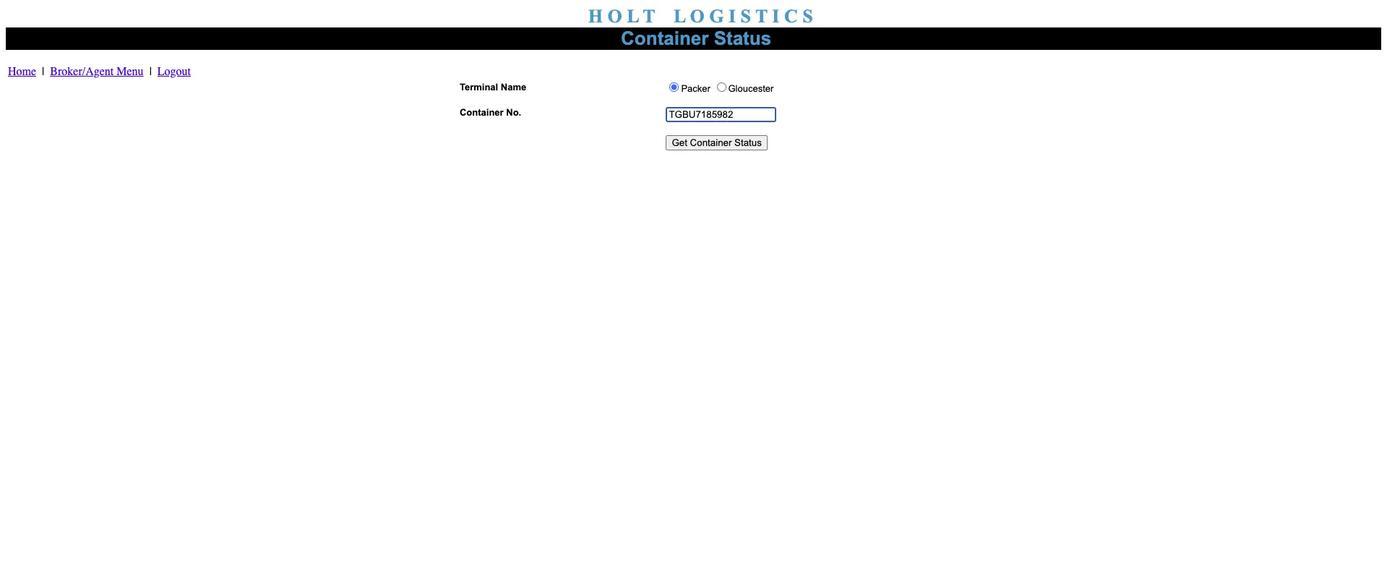 Task type: locate. For each thing, give the bounding box(es) containing it.
2 | from the left
[[149, 65, 152, 78]]

1 horizontal spatial o
[[690, 6, 705, 27]]

menu
[[117, 65, 144, 78]]

status
[[714, 27, 772, 49]]

None submit
[[666, 135, 768, 150]]

container no.
[[460, 107, 521, 118]]

1 horizontal spatial i
[[772, 6, 780, 27]]

| right menu
[[149, 65, 152, 78]]

0 horizontal spatial o
[[608, 6, 622, 27]]

i right t
[[772, 6, 780, 27]]

2 o from the left
[[690, 6, 705, 27]]

1 horizontal spatial container
[[621, 27, 709, 49]]

logout link
[[157, 65, 191, 78]]

None field
[[666, 107, 777, 122]]

1 horizontal spatial |
[[149, 65, 152, 78]]

container down terminal
[[460, 107, 504, 118]]

1 s from the left
[[741, 6, 751, 27]]

s
[[741, 6, 751, 27], [803, 6, 813, 27]]

None radio
[[670, 82, 679, 92]]

l
[[627, 6, 639, 27]]

0 horizontal spatial s
[[741, 6, 751, 27]]

1 o from the left
[[608, 6, 622, 27]]

1 horizontal spatial s
[[803, 6, 813, 27]]

| right home
[[42, 65, 44, 78]]

home link
[[8, 65, 36, 78]]

|
[[42, 65, 44, 78], [149, 65, 152, 78]]

0 horizontal spatial container
[[460, 107, 504, 118]]

1 | from the left
[[42, 65, 44, 78]]

container inside h          o l t    l o g i s t i c s container          status
[[621, 27, 709, 49]]

0 horizontal spatial |
[[42, 65, 44, 78]]

s left t
[[741, 6, 751, 27]]

c
[[784, 6, 798, 27]]

no.
[[506, 107, 521, 118]]

h
[[588, 6, 603, 27]]

logout
[[157, 65, 191, 78]]

container
[[621, 27, 709, 49], [460, 107, 504, 118]]

o left l at the top left
[[608, 6, 622, 27]]

name
[[501, 82, 527, 93]]

container down t    l at the left of page
[[621, 27, 709, 49]]

g
[[709, 6, 724, 27]]

2 s from the left
[[803, 6, 813, 27]]

0 vertical spatial container
[[621, 27, 709, 49]]

i right g
[[729, 6, 736, 27]]

0 horizontal spatial i
[[729, 6, 736, 27]]

o
[[608, 6, 622, 27], [690, 6, 705, 27]]

i
[[729, 6, 736, 27], [772, 6, 780, 27]]

None radio
[[717, 82, 726, 92]]

s right the c
[[803, 6, 813, 27]]

o left g
[[690, 6, 705, 27]]



Task type: describe. For each thing, give the bounding box(es) containing it.
broker/agent
[[50, 65, 114, 78]]

2 i from the left
[[772, 6, 780, 27]]

home
[[8, 65, 36, 78]]

h          o l t    l o g i s t i c s container          status
[[588, 6, 813, 49]]

t    l
[[643, 6, 686, 27]]

packer
[[681, 83, 713, 94]]

broker/agent menu link
[[50, 65, 144, 78]]

terminal
[[460, 82, 498, 93]]

home | broker/agent menu | logout
[[8, 65, 191, 78]]

1 i from the left
[[729, 6, 736, 27]]

t
[[756, 6, 768, 27]]

terminal name
[[460, 82, 527, 93]]

gloucester
[[728, 83, 774, 94]]

1 vertical spatial container
[[460, 107, 504, 118]]



